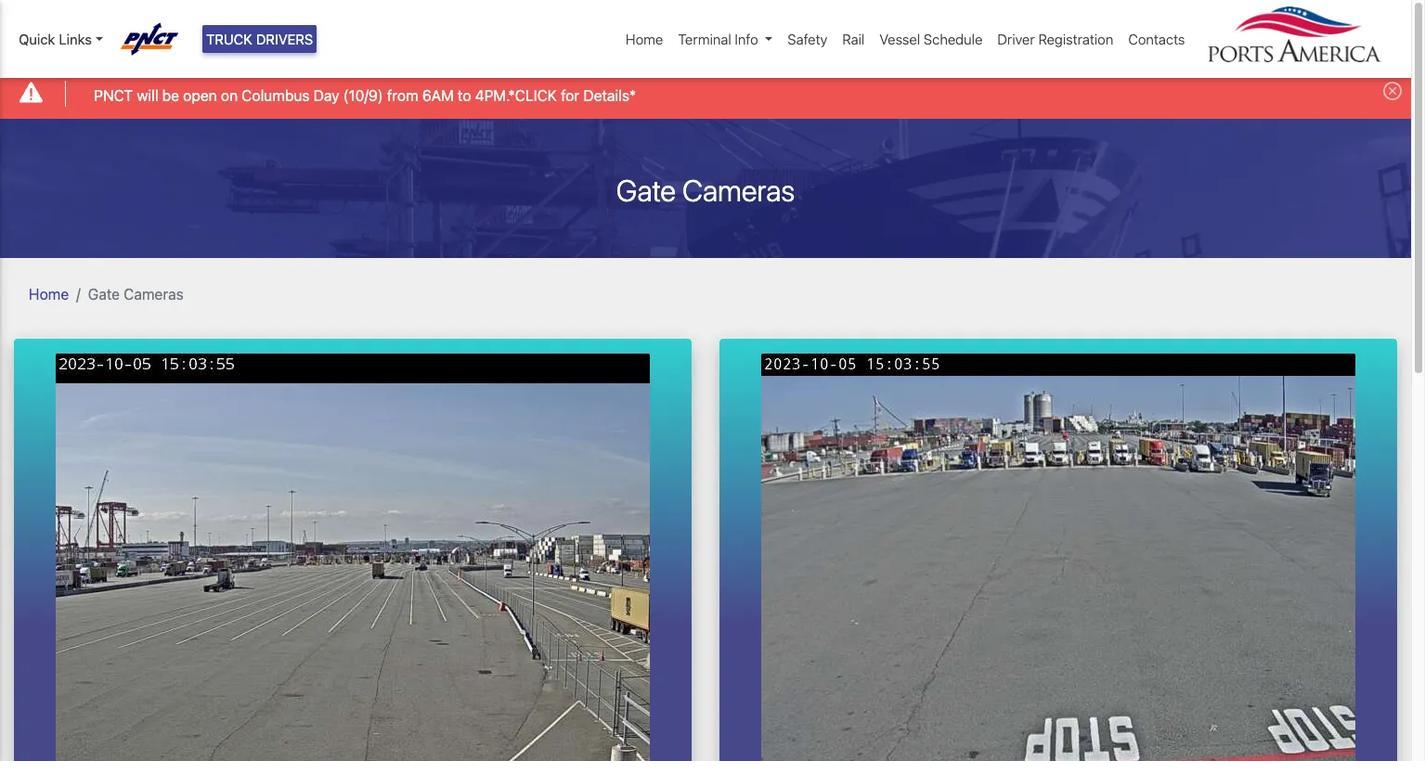 Task type: describe. For each thing, give the bounding box(es) containing it.
0 horizontal spatial home link
[[29, 286, 69, 302]]

driver
[[997, 31, 1035, 47]]

on
[[221, 87, 238, 104]]

terminal info
[[678, 31, 758, 47]]

driver registration link
[[990, 21, 1121, 57]]

driver registration
[[997, 31, 1113, 47]]

safety link
[[780, 21, 835, 57]]

1 horizontal spatial gate
[[616, 172, 676, 208]]

1 vertical spatial gate
[[88, 286, 120, 302]]

schedule
[[924, 31, 983, 47]]

for
[[561, 87, 579, 104]]

contacts link
[[1121, 21, 1192, 57]]

open
[[183, 87, 217, 104]]

to
[[458, 87, 471, 104]]

6am
[[422, 87, 454, 104]]

0 vertical spatial home
[[626, 31, 663, 47]]

contacts
[[1128, 31, 1185, 47]]

1 vertical spatial gate cameras
[[88, 286, 184, 302]]

terminal
[[678, 31, 731, 47]]

0 vertical spatial cameras
[[682, 172, 795, 208]]

registration
[[1038, 31, 1113, 47]]

pnct
[[94, 87, 133, 104]]

quick links link
[[19, 29, 103, 50]]

will
[[137, 87, 158, 104]]

columbus
[[242, 87, 310, 104]]

close image
[[1383, 82, 1402, 101]]

1 vertical spatial home
[[29, 286, 69, 302]]

rail
[[842, 31, 865, 47]]

details*
[[583, 87, 636, 104]]



Task type: locate. For each thing, give the bounding box(es) containing it.
pnct will be open on columbus day (10/9) from 6am to 4pm.*click for details* link
[[94, 84, 636, 106]]

quick links
[[19, 31, 92, 47]]

gate
[[616, 172, 676, 208], [88, 286, 120, 302]]

1 vertical spatial cameras
[[124, 286, 184, 302]]

0 horizontal spatial home
[[29, 286, 69, 302]]

4pm.*click
[[475, 87, 557, 104]]

terminal info link
[[671, 21, 780, 57]]

day
[[313, 87, 339, 104]]

0 vertical spatial gate
[[616, 172, 676, 208]]

1 horizontal spatial home
[[626, 31, 663, 47]]

1 horizontal spatial home link
[[618, 21, 671, 57]]

home link
[[618, 21, 671, 57], [29, 286, 69, 302]]

1 vertical spatial home link
[[29, 286, 69, 302]]

safety
[[788, 31, 827, 47]]

vessel schedule link
[[872, 21, 990, 57]]

0 vertical spatial gate cameras
[[616, 172, 795, 208]]

drivers
[[256, 31, 313, 47]]

info
[[735, 31, 758, 47]]

truck
[[206, 31, 252, 47]]

truck drivers
[[206, 31, 313, 47]]

cameras
[[682, 172, 795, 208], [124, 286, 184, 302]]

0 vertical spatial home link
[[618, 21, 671, 57]]

0 horizontal spatial gate
[[88, 286, 120, 302]]

0 horizontal spatial cameras
[[124, 286, 184, 302]]

pnct will be open on columbus day (10/9) from 6am to 4pm.*click for details* alert
[[0, 68, 1411, 118]]

truck drivers link
[[202, 25, 317, 53]]

gate cameras
[[616, 172, 795, 208], [88, 286, 184, 302]]

rail link
[[835, 21, 872, 57]]

links
[[59, 31, 92, 47]]

1 horizontal spatial gate cameras
[[616, 172, 795, 208]]

(10/9)
[[343, 87, 383, 104]]

0 horizontal spatial gate cameras
[[88, 286, 184, 302]]

vessel
[[879, 31, 920, 47]]

1 horizontal spatial cameras
[[682, 172, 795, 208]]

home
[[626, 31, 663, 47], [29, 286, 69, 302]]

from
[[387, 87, 418, 104]]

pnct will be open on columbus day (10/9) from 6am to 4pm.*click for details*
[[94, 87, 636, 104]]

quick
[[19, 31, 55, 47]]

vessel schedule
[[879, 31, 983, 47]]

be
[[162, 87, 179, 104]]



Task type: vqa. For each thing, say whether or not it's contained in the screenshot.
Resources
no



